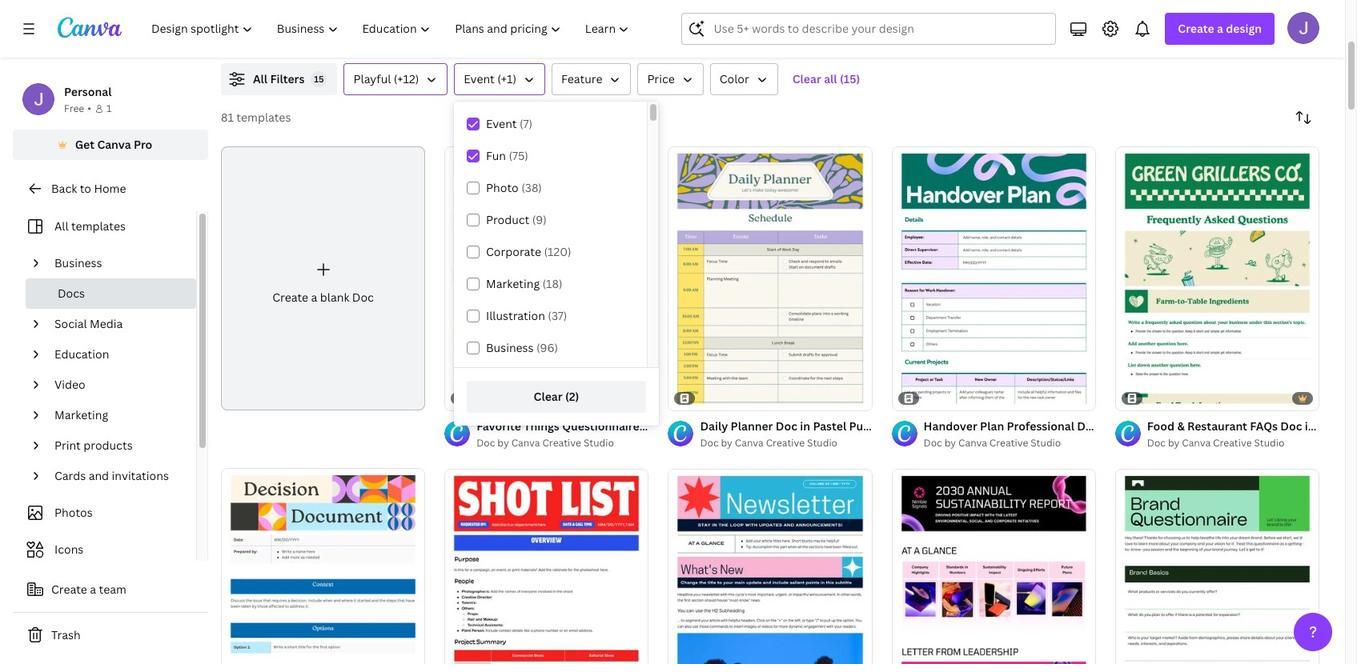 Task type: locate. For each thing, give the bounding box(es) containing it.
4 creative from the left
[[1214, 437, 1252, 450]]

all
[[253, 71, 268, 87], [54, 219, 69, 234]]

create a blank doc element
[[221, 147, 426, 411]]

studio for brand questionnaire professional doc in dark green black and white bold modern style image
[[1255, 437, 1285, 450]]

illustration
[[486, 308, 545, 324]]

doc
[[352, 290, 374, 305], [477, 437, 495, 450], [700, 437, 719, 450], [924, 437, 943, 450], [1148, 437, 1166, 450]]

0 vertical spatial all
[[253, 71, 268, 87]]

event (+1)
[[464, 71, 517, 87]]

(18)
[[543, 276, 563, 292]]

doc by canva creative studio for food professional doc in red blue yellow digital stickers style image
[[477, 437, 614, 450]]

doc by canva creative studio
[[477, 437, 614, 450], [700, 437, 838, 450], [924, 437, 1062, 450], [1148, 437, 1285, 450]]

2 doc by canva creative studio link from the left
[[700, 436, 873, 452]]

clear left (2)
[[534, 389, 563, 405]]

a inside button
[[90, 582, 96, 598]]

3 creative from the left
[[990, 437, 1029, 450]]

81 templates
[[221, 110, 291, 125]]

free •
[[64, 102, 91, 115]]

clear inside clear all (15) button
[[793, 71, 822, 87]]

jacob simon image
[[1288, 12, 1320, 44]]

2 creative from the left
[[766, 437, 805, 450]]

1 studio from the left
[[584, 437, 614, 450]]

(75)
[[509, 148, 528, 163]]

1 vertical spatial templates
[[71, 219, 126, 234]]

create inside "link"
[[273, 290, 309, 305]]

1 vertical spatial a
[[311, 290, 318, 305]]

get canva pro
[[75, 137, 152, 152]]

1 vertical spatial clear
[[534, 389, 563, 405]]

creative for brand questionnaire professional doc in dark green black and white bold modern style image
[[1214, 437, 1252, 450]]

all filters
[[253, 71, 305, 87]]

creative
[[543, 437, 582, 450], [766, 437, 805, 450], [990, 437, 1029, 450], [1214, 437, 1252, 450]]

3 studio from the left
[[1031, 437, 1062, 450]]

photos
[[54, 505, 93, 521]]

0 horizontal spatial marketing
[[54, 408, 108, 423]]

all templates
[[54, 219, 126, 234]]

templates for all templates
[[71, 219, 126, 234]]

business down illustration
[[486, 340, 534, 356]]

back to home
[[51, 181, 126, 196]]

2 horizontal spatial create
[[1179, 21, 1215, 36]]

all for all filters
[[253, 71, 268, 87]]

clear inside clear (2) button
[[534, 389, 563, 405]]

clear all (15) button
[[785, 63, 869, 95]]

studio for annual sustainability report professional doc in black pink purple tactile 3d style image
[[1031, 437, 1062, 450]]

clear for clear (2)
[[534, 389, 563, 405]]

all down back
[[54, 219, 69, 234]]

all for all templates
[[54, 219, 69, 234]]

canva
[[97, 137, 131, 152], [512, 437, 540, 450], [735, 437, 764, 450], [959, 437, 988, 450], [1183, 437, 1211, 450]]

get canva pro button
[[13, 130, 208, 160]]

1 vertical spatial marketing
[[54, 408, 108, 423]]

0 horizontal spatial templates
[[71, 219, 126, 234]]

3 doc by canva creative studio link from the left
[[924, 436, 1096, 452]]

print products link
[[48, 431, 187, 461]]

business up docs
[[54, 256, 102, 271]]

create a team
[[51, 582, 126, 598]]

favorite things questionnaire doc in blue orange green playful style image
[[445, 146, 649, 411]]

None search field
[[682, 13, 1057, 45]]

create a design button
[[1166, 13, 1275, 45]]

food professional doc in red blue yellow digital stickers style image
[[445, 469, 649, 665]]

event for event (+1)
[[464, 71, 495, 87]]

2 horizontal spatial a
[[1218, 21, 1224, 36]]

2 by from the left
[[721, 437, 733, 450]]

and
[[89, 469, 109, 484]]

0 horizontal spatial business
[[54, 256, 102, 271]]

1 horizontal spatial marketing
[[486, 276, 540, 292]]

food & restaurant faqs doc in green cream yellow bold nostalgia style image
[[1116, 146, 1320, 411]]

0 horizontal spatial create
[[51, 582, 87, 598]]

1 by from the left
[[498, 437, 509, 450]]

marketing
[[486, 276, 540, 292], [54, 408, 108, 423]]

create a design
[[1179, 21, 1262, 36]]

1 horizontal spatial a
[[311, 290, 318, 305]]

clear all (15)
[[793, 71, 861, 87]]

studio
[[584, 437, 614, 450], [808, 437, 838, 450], [1031, 437, 1062, 450], [1255, 437, 1285, 450]]

create a team button
[[13, 574, 208, 606]]

doc inside "link"
[[352, 290, 374, 305]]

2 studio from the left
[[808, 437, 838, 450]]

doc by canva creative studio for annual sustainability report professional doc in black pink purple tactile 3d style image
[[924, 437, 1062, 450]]

a left design
[[1218, 21, 1224, 36]]

4 by from the left
[[1169, 437, 1180, 450]]

templates inside all templates link
[[71, 219, 126, 234]]

3 doc by canva creative studio from the left
[[924, 437, 1062, 450]]

all left the filters
[[253, 71, 268, 87]]

1 vertical spatial create
[[273, 290, 309, 305]]

fun (75)
[[486, 148, 528, 163]]

color
[[720, 71, 750, 87]]

2 vertical spatial create
[[51, 582, 87, 598]]

0 vertical spatial a
[[1218, 21, 1224, 36]]

doc for the handover plan professional doc in emerald lavender blue playful abstract style image on the right of the page
[[924, 437, 943, 450]]

0 horizontal spatial a
[[90, 582, 96, 598]]

1 horizontal spatial clear
[[793, 71, 822, 87]]

create down icons at the bottom
[[51, 582, 87, 598]]

2 doc by canva creative studio from the left
[[700, 437, 838, 450]]

doc by canva creative studio for brand questionnaire professional doc in dark green black and white bold modern style image
[[1148, 437, 1285, 450]]

blank
[[320, 290, 350, 305]]

color button
[[710, 63, 778, 95]]

annual sustainability report professional doc in black pink purple tactile 3d style image
[[892, 469, 1096, 665]]

all templates link
[[22, 211, 187, 242]]

1 doc by canva creative studio from the left
[[477, 437, 614, 450]]

create left blank
[[273, 290, 309, 305]]

create inside dropdown button
[[1179, 21, 1215, 36]]

marketing down video
[[54, 408, 108, 423]]

marketing inside marketing link
[[54, 408, 108, 423]]

1 vertical spatial event
[[486, 116, 517, 131]]

event left (7)
[[486, 116, 517, 131]]

templates right 81
[[237, 110, 291, 125]]

4 doc by canva creative studio link from the left
[[1148, 436, 1320, 452]]

create inside button
[[51, 582, 87, 598]]

cards and invitations
[[54, 469, 169, 484]]

1 doc by canva creative studio link from the left
[[477, 436, 649, 452]]

by for brand questionnaire professional doc in dark green black and white bold modern style image
[[1169, 437, 1180, 450]]

doc by canva creative studio link for annual sustainability report professional doc in black pink purple tactile 3d style image
[[924, 436, 1096, 452]]

create
[[1179, 21, 1215, 36], [273, 290, 309, 305], [51, 582, 87, 598]]

0 vertical spatial marketing
[[486, 276, 540, 292]]

canva for favorite things questionnaire doc in blue orange green playful style image
[[512, 437, 540, 450]]

event inside button
[[464, 71, 495, 87]]

1 vertical spatial business
[[486, 340, 534, 356]]

0 vertical spatial templates
[[237, 110, 291, 125]]

business
[[54, 256, 102, 271], [486, 340, 534, 356]]

a left blank
[[311, 290, 318, 305]]

a
[[1218, 21, 1224, 36], [311, 290, 318, 305], [90, 582, 96, 598]]

by
[[498, 437, 509, 450], [721, 437, 733, 450], [945, 437, 957, 450], [1169, 437, 1180, 450]]

business for business (96)
[[486, 340, 534, 356]]

event
[[464, 71, 495, 87], [486, 116, 517, 131]]

1 creative from the left
[[543, 437, 582, 450]]

newsletter professional doc in sky blue pink red bright modern style image
[[668, 469, 873, 665]]

0 vertical spatial business
[[54, 256, 102, 271]]

price
[[648, 71, 675, 87]]

0 horizontal spatial all
[[54, 219, 69, 234]]

canva for food & restaurant faqs doc in green cream yellow bold nostalgia style image
[[1183, 437, 1211, 450]]

event left (+1)
[[464, 71, 495, 87]]

4 studio from the left
[[1255, 437, 1285, 450]]

clear
[[793, 71, 822, 87], [534, 389, 563, 405]]

0 vertical spatial create
[[1179, 21, 1215, 36]]

corporate
[[486, 244, 542, 260]]

0 horizontal spatial clear
[[534, 389, 563, 405]]

create a blank doc link
[[221, 147, 426, 411]]

canva inside get canva pro button
[[97, 137, 131, 152]]

a left team
[[90, 582, 96, 598]]

a inside "link"
[[311, 290, 318, 305]]

design
[[1227, 21, 1262, 36]]

4 doc by canva creative studio from the left
[[1148, 437, 1285, 450]]

a inside dropdown button
[[1218, 21, 1224, 36]]

clear left all
[[793, 71, 822, 87]]

marketing down corporate
[[486, 276, 540, 292]]

3 by from the left
[[945, 437, 957, 450]]

create for create a design
[[1179, 21, 1215, 36]]

a for blank
[[311, 290, 318, 305]]

1 vertical spatial all
[[54, 219, 69, 234]]

0 vertical spatial clear
[[793, 71, 822, 87]]

(+12)
[[394, 71, 419, 87]]

templates down back to home in the left top of the page
[[71, 219, 126, 234]]

1 horizontal spatial create
[[273, 290, 309, 305]]

(9)
[[532, 212, 547, 227]]

0 vertical spatial event
[[464, 71, 495, 87]]

all
[[824, 71, 838, 87]]

illustration (37)
[[486, 308, 567, 324]]

video
[[54, 377, 85, 393]]

event (+1) button
[[454, 63, 546, 95]]

2 vertical spatial a
[[90, 582, 96, 598]]

a for team
[[90, 582, 96, 598]]

studio for newsletter professional doc in sky blue pink red bright modern style image
[[808, 437, 838, 450]]

(37)
[[548, 308, 567, 324]]

1 horizontal spatial templates
[[237, 110, 291, 125]]

creative for food professional doc in red blue yellow digital stickers style image
[[543, 437, 582, 450]]

1 horizontal spatial business
[[486, 340, 534, 356]]

1 horizontal spatial all
[[253, 71, 268, 87]]

handover plan professional doc in emerald lavender blue playful abstract style image
[[892, 146, 1096, 411]]

doc by canva creative studio link
[[477, 436, 649, 452], [700, 436, 873, 452], [924, 436, 1096, 452], [1148, 436, 1320, 452]]

create left design
[[1179, 21, 1215, 36]]

create a blank doc
[[273, 290, 374, 305]]



Task type: vqa. For each thing, say whether or not it's contained in the screenshot.
(96)
yes



Task type: describe. For each thing, give the bounding box(es) containing it.
social media link
[[48, 309, 187, 340]]

print
[[54, 438, 81, 453]]

playful (+12) button
[[344, 63, 448, 95]]

81
[[221, 110, 234, 125]]

doc for daily planner doc in pastel purple pastel yellow teal fun patterns illustrations style image
[[700, 437, 719, 450]]

(120)
[[544, 244, 572, 260]]

trash
[[51, 628, 81, 643]]

back to home link
[[13, 173, 208, 205]]

team
[[99, 582, 126, 598]]

fun
[[486, 148, 506, 163]]

15
[[314, 73, 324, 85]]

(96)
[[537, 340, 558, 356]]

business for business
[[54, 256, 102, 271]]

doc for food & restaurant faqs doc in green cream yellow bold nostalgia style image
[[1148, 437, 1166, 450]]

creative for annual sustainability report professional doc in black pink purple tactile 3d style image
[[990, 437, 1029, 450]]

photo
[[486, 180, 519, 195]]

a for design
[[1218, 21, 1224, 36]]

feature button
[[552, 63, 632, 95]]

corporate (120)
[[486, 244, 572, 260]]

photos link
[[22, 498, 187, 529]]

decision document doc in blue purple grey geometric style image
[[221, 469, 426, 665]]

pro
[[134, 137, 152, 152]]

icons link
[[22, 535, 187, 566]]

by for food professional doc in red blue yellow digital stickers style image
[[498, 437, 509, 450]]

photo (38)
[[486, 180, 542, 195]]

creative for newsletter professional doc in sky blue pink red bright modern style image
[[766, 437, 805, 450]]

doc by canva creative studio link for newsletter professional doc in sky blue pink red bright modern style image
[[700, 436, 873, 452]]

marketing (18)
[[486, 276, 563, 292]]

home
[[94, 181, 126, 196]]

event (7)
[[486, 116, 533, 131]]

social
[[54, 316, 87, 332]]

(38)
[[522, 180, 542, 195]]

product
[[486, 212, 530, 227]]

feature
[[562, 71, 603, 87]]

product (9)
[[486, 212, 547, 227]]

doc by canva creative studio link for brand questionnaire professional doc in dark green black and white bold modern style image
[[1148, 436, 1320, 452]]

products
[[84, 438, 133, 453]]

price button
[[638, 63, 704, 95]]

get
[[75, 137, 95, 152]]

playful (+12)
[[354, 71, 419, 87]]

free
[[64, 102, 84, 115]]

docs
[[58, 286, 85, 301]]

business (96)
[[486, 340, 558, 356]]

cards
[[54, 469, 86, 484]]

daily planner doc in pastel purple pastel yellow teal fun patterns illustrations style image
[[668, 146, 873, 411]]

canva for daily planner doc in pastel purple pastel yellow teal fun patterns illustrations style image
[[735, 437, 764, 450]]

(7)
[[520, 116, 533, 131]]

canva for the handover plan professional doc in emerald lavender blue playful abstract style image on the right of the page
[[959, 437, 988, 450]]

(2)
[[565, 389, 579, 405]]

doc by canva creative studio for newsletter professional doc in sky blue pink red bright modern style image
[[700, 437, 838, 450]]

cards and invitations link
[[48, 461, 187, 492]]

marketing for marketing
[[54, 408, 108, 423]]

by for annual sustainability report professional doc in black pink purple tactile 3d style image
[[945, 437, 957, 450]]

marketing link
[[48, 401, 187, 431]]

brand questionnaire professional doc in dark green black and white bold modern style image
[[1116, 469, 1320, 665]]

1
[[106, 102, 112, 115]]

Search search field
[[714, 14, 1046, 44]]

personal
[[64, 84, 112, 99]]

marketing for marketing (18)
[[486, 276, 540, 292]]

clear (2)
[[534, 389, 579, 405]]

•
[[88, 102, 91, 115]]

top level navigation element
[[141, 13, 644, 45]]

create for create a team
[[51, 582, 87, 598]]

doc by canva creative studio link for food professional doc in red blue yellow digital stickers style image
[[477, 436, 649, 452]]

studio for food professional doc in red blue yellow digital stickers style image
[[584, 437, 614, 450]]

business link
[[48, 248, 187, 279]]

print products
[[54, 438, 133, 453]]

trash link
[[13, 620, 208, 652]]

doc for favorite things questionnaire doc in blue orange green playful style image
[[477, 437, 495, 450]]

Sort by button
[[1288, 102, 1320, 134]]

playful
[[354, 71, 391, 87]]

clear (2) button
[[467, 381, 646, 413]]

filters
[[270, 71, 305, 87]]

icons
[[54, 542, 84, 558]]

(+1)
[[498, 71, 517, 87]]

education link
[[48, 340, 187, 370]]

media
[[90, 316, 123, 332]]

invitations
[[112, 469, 169, 484]]

clear for clear all (15)
[[793, 71, 822, 87]]

back
[[51, 181, 77, 196]]

education
[[54, 347, 109, 362]]

event for event (7)
[[486, 116, 517, 131]]

social media
[[54, 316, 123, 332]]

templates for 81 templates
[[237, 110, 291, 125]]

15 filter options selected element
[[311, 71, 327, 87]]

video link
[[48, 370, 187, 401]]

by for newsletter professional doc in sky blue pink red bright modern style image
[[721, 437, 733, 450]]

(15)
[[840, 71, 861, 87]]

create for create a blank doc
[[273, 290, 309, 305]]

to
[[80, 181, 91, 196]]



